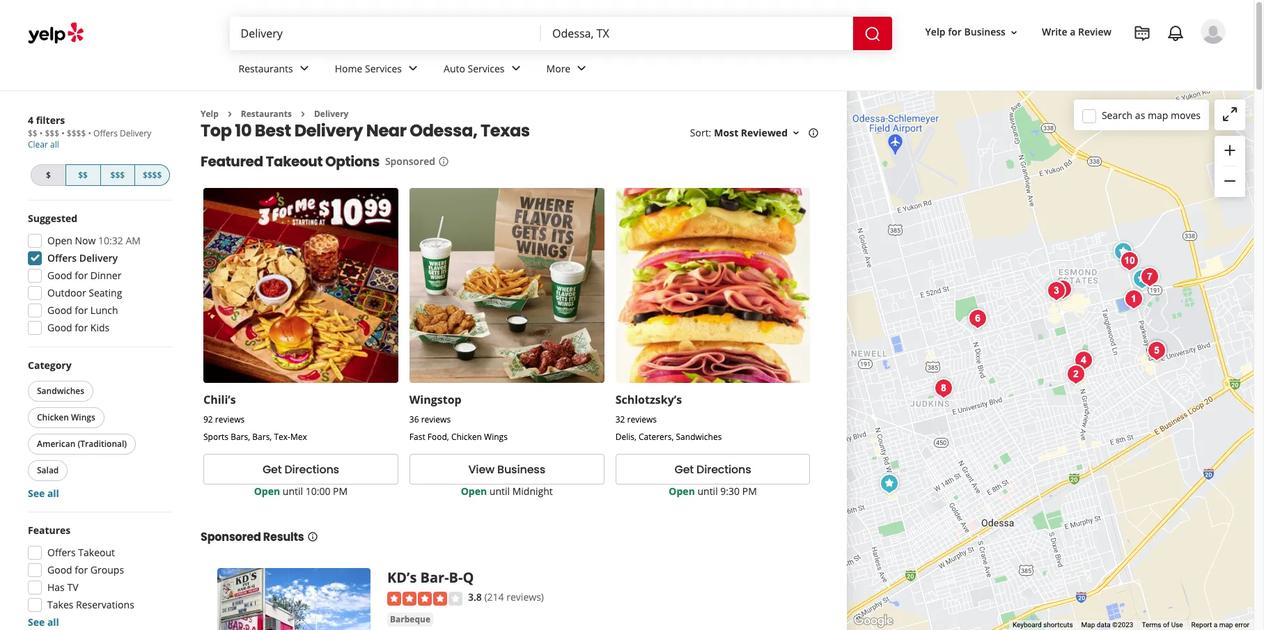 Task type: describe. For each thing, give the bounding box(es) containing it.
16 info v2 image for top 10 best delivery near odessa, texas
[[808, 128, 819, 139]]

barbeque button
[[387, 613, 433, 627]]

salad button
[[28, 461, 68, 481]]

map region
[[718, 14, 1265, 631]]

has tv
[[47, 581, 78, 594]]

kids
[[90, 321, 110, 334]]

chicken wings button
[[28, 408, 104, 429]]

until for schlotzsky's
[[698, 485, 718, 498]]

google image
[[851, 612, 897, 631]]

map
[[1082, 622, 1096, 629]]

offers delivery
[[47, 252, 118, 265]]

clear
[[28, 139, 48, 151]]

1 vertical spatial business
[[498, 462, 546, 478]]

report a map error link
[[1192, 622, 1250, 629]]

all for features
[[47, 616, 59, 629]]

texas steak express - odessa image
[[930, 375, 958, 403]]

0 vertical spatial restaurants link
[[227, 50, 324, 91]]

q
[[463, 569, 474, 588]]

auto
[[444, 62, 465, 75]]

delivery inside 4 filters $$ • $$$ • $$$$ • offers delivery clear all
[[120, 128, 151, 139]]

business inside button
[[965, 25, 1006, 39]]

category
[[28, 359, 72, 372]]

16 chevron right v2 image for delivery
[[297, 109, 309, 120]]

1 vertical spatial restaurants link
[[241, 108, 292, 120]]

keyboard shortcuts button
[[1013, 621, 1073, 631]]

24 chevron down v2 image for more
[[574, 60, 590, 77]]

terms of use link
[[1142, 622, 1184, 629]]

chili's 92 reviews sports bars, bars, tex-mex
[[203, 392, 307, 443]]

$ button
[[31, 164, 65, 186]]

for for groups
[[75, 564, 88, 577]]

reviews for schlotzsky's
[[627, 414, 657, 426]]

most reviewed
[[714, 126, 788, 140]]

sponsored for sponsored results
[[201, 530, 261, 546]]

get for chili's
[[263, 462, 282, 478]]

expand map image
[[1222, 106, 1239, 123]]

(traditional)
[[78, 438, 127, 450]]

featured
[[201, 152, 263, 172]]

barbeque link
[[387, 613, 433, 627]]

seating
[[89, 286, 122, 300]]

get directions for schlotzsky's
[[675, 462, 752, 478]]

good for good for dinner
[[47, 269, 72, 282]]

american (traditional)
[[37, 438, 127, 450]]

delivery inside group
[[79, 252, 118, 265]]

3 • from the left
[[88, 128, 91, 139]]

see for category
[[28, 487, 45, 500]]

options
[[325, 152, 380, 172]]

midnight
[[513, 485, 553, 498]]

wingstop
[[410, 392, 462, 408]]

offers for offers takeout
[[47, 546, 76, 560]]

kd's
[[387, 569, 417, 588]]

chili's link
[[203, 392, 236, 408]]

schlotzsky's 32 reviews delis, caterers, sandwiches
[[616, 392, 722, 443]]

report a map error
[[1192, 622, 1250, 629]]

search image
[[864, 25, 881, 42]]

delis,
[[616, 431, 637, 443]]

Find text field
[[241, 26, 530, 41]]

home services link
[[324, 50, 433, 91]]

am
[[126, 234, 141, 247]]

olive garden italian restaurant image
[[1136, 263, 1164, 291]]

good for groups
[[47, 564, 124, 577]]

group containing category
[[25, 359, 173, 501]]

open for chili's
[[254, 485, 280, 498]]

map for moves
[[1148, 108, 1169, 122]]

see all for features
[[28, 616, 59, 629]]

brad k. image
[[1201, 19, 1226, 44]]

clear all link
[[28, 139, 59, 151]]

24 chevron down v2 image for home services
[[405, 60, 422, 77]]

none field near
[[553, 26, 842, 41]]

services for auto services
[[468, 62, 505, 75]]

mcalister's deli image
[[1254, 211, 1265, 239]]

24 chevron down v2 image
[[296, 60, 313, 77]]

16 info v2 image
[[307, 532, 318, 543]]

buffalo wild wings image
[[1043, 277, 1071, 305]]

write a review link
[[1037, 20, 1118, 45]]

until for wingstop
[[490, 485, 510, 498]]

featured takeout options
[[201, 152, 380, 172]]

reviews for chili's
[[215, 414, 245, 426]]

sports
[[203, 431, 229, 443]]

open until midnight
[[461, 485, 553, 498]]

auto services
[[444, 62, 505, 75]]

most reviewed button
[[714, 126, 802, 140]]

get directions link for schlotzsky's
[[616, 454, 811, 485]]

10:32
[[98, 234, 123, 247]]

10
[[235, 119, 252, 142]]

a for write
[[1070, 25, 1076, 39]]

salad
[[37, 465, 59, 477]]

offers takeout
[[47, 546, 115, 560]]

error
[[1235, 622, 1250, 629]]

results
[[263, 530, 304, 546]]

all for category
[[47, 487, 59, 500]]

sandwiches inside button
[[37, 385, 84, 397]]

see for features
[[28, 616, 45, 629]]

reservations
[[76, 599, 134, 612]]

restaurants inside business categories element
[[239, 62, 293, 75]]

suggested
[[28, 212, 77, 225]]

terms of use
[[1142, 622, 1184, 629]]

yelp for 'yelp' link
[[201, 108, 219, 120]]

food,
[[428, 431, 449, 443]]

1 bars, from the left
[[231, 431, 250, 443]]

reviewed
[[741, 126, 788, 140]]

1 • from the left
[[40, 128, 43, 139]]

good for lunch
[[47, 304, 118, 317]]

yelp for business button
[[920, 20, 1026, 45]]

3.8
[[468, 591, 482, 604]]

zoom in image
[[1222, 142, 1239, 159]]

kd's bar-b-q link
[[387, 569, 474, 588]]

(214
[[485, 591, 504, 604]]

$$$ button
[[101, 164, 135, 186]]

get directions link for chili's
[[203, 454, 398, 485]]

open for wingstop
[[461, 485, 487, 498]]

16 info v2 image for featured takeout options
[[438, 156, 449, 167]]

caterers,
[[639, 431, 674, 443]]

open until 9:30 pm
[[669, 485, 757, 498]]

map data ©2023
[[1082, 622, 1134, 629]]

sort:
[[690, 126, 712, 140]]

takes reservations
[[47, 599, 134, 612]]

for for dinner
[[75, 269, 88, 282]]

Near text field
[[553, 26, 842, 41]]

32
[[616, 414, 625, 426]]

92
[[203, 414, 213, 426]]

get for schlotzsky's
[[675, 462, 694, 478]]

barbeque
[[390, 614, 431, 625]]

get directions for chili's
[[263, 462, 339, 478]]

24 chevron down v2 image for auto services
[[508, 60, 524, 77]]

sponsored results
[[201, 530, 304, 546]]

1 vertical spatial restaurants
[[241, 108, 292, 120]]

features
[[28, 524, 71, 537]]

schlotzsky's image
[[1110, 238, 1138, 266]]

good for kids
[[47, 321, 110, 334]]

kd's bar-b-q
[[387, 569, 474, 588]]

mex
[[291, 431, 307, 443]]

for for business
[[948, 25, 962, 39]]

see all button for category
[[28, 487, 59, 500]]



Task type: locate. For each thing, give the bounding box(es) containing it.
services right "home"
[[365, 62, 402, 75]]

view
[[469, 462, 495, 478]]

none field find
[[241, 26, 530, 41]]

0 horizontal spatial sponsored
[[201, 530, 261, 546]]

of
[[1164, 622, 1170, 629]]

2 see all button from the top
[[28, 616, 59, 629]]

reviews inside "chili's 92 reviews sports bars, bars, tex-mex"
[[215, 414, 245, 426]]

0 horizontal spatial wings
[[71, 412, 95, 424]]

sponsored down "near"
[[385, 155, 435, 168]]

0 vertical spatial sandwiches
[[37, 385, 84, 397]]

24 chevron down v2 image
[[405, 60, 422, 77], [508, 60, 524, 77], [574, 60, 590, 77]]

for for lunch
[[75, 304, 88, 317]]

1 horizontal spatial sponsored
[[385, 155, 435, 168]]

all
[[50, 139, 59, 151], [47, 487, 59, 500], [47, 616, 59, 629]]

0 vertical spatial $$
[[28, 128, 37, 139]]

24 chevron down v2 image right 'more'
[[574, 60, 590, 77]]

$
[[46, 169, 51, 181]]

16 info v2 image right reviewed
[[808, 128, 819, 139]]

reviews up food,
[[421, 414, 451, 426]]

sandwiches
[[37, 385, 84, 397], [676, 431, 722, 443]]

24 chevron down v2 image inside home services link
[[405, 60, 422, 77]]

directions up 10:00
[[285, 462, 339, 478]]

pm for chili's
[[333, 485, 348, 498]]

1 vertical spatial 16 chevron down v2 image
[[791, 128, 802, 139]]

1 until from the left
[[283, 485, 303, 498]]

1 horizontal spatial sandwiches
[[676, 431, 722, 443]]

1 horizontal spatial wings
[[484, 431, 508, 443]]

1 none field from the left
[[241, 26, 530, 41]]

for for kids
[[75, 321, 88, 334]]

1 pm from the left
[[333, 485, 348, 498]]

restaurants link up best at left
[[227, 50, 324, 91]]

all down salad 'button'
[[47, 487, 59, 500]]

outdoor seating
[[47, 286, 122, 300]]

pm for schlotzsky's
[[743, 485, 757, 498]]

yelp for business
[[926, 25, 1006, 39]]

delivery down "home"
[[314, 108, 349, 120]]

1 horizontal spatial 24 chevron down v2 image
[[508, 60, 524, 77]]

1 vertical spatial $$$
[[111, 169, 125, 181]]

odessa,
[[410, 119, 478, 142]]

1 24 chevron down v2 image from the left
[[405, 60, 422, 77]]

16 chevron down v2 image left the write
[[1009, 27, 1020, 38]]

1 horizontal spatial get directions
[[675, 462, 752, 478]]

get up open until 9:30 pm
[[675, 462, 694, 478]]

directions up 9:30 on the right bottom
[[697, 462, 752, 478]]

group
[[1215, 136, 1246, 197], [24, 212, 173, 339], [25, 359, 173, 501], [24, 524, 173, 630]]

good for dinner
[[47, 269, 122, 282]]

group containing features
[[24, 524, 173, 630]]

offers inside 4 filters $$ • $$$ • $$$$ • offers delivery clear all
[[93, 128, 118, 139]]

dinner
[[90, 269, 122, 282]]

all right clear at the left of page
[[50, 139, 59, 151]]

good down "good for lunch"
[[47, 321, 72, 334]]

map right 'as'
[[1148, 108, 1169, 122]]

9:30
[[721, 485, 740, 498]]

view business link
[[410, 454, 605, 485]]

1 horizontal spatial get
[[675, 462, 694, 478]]

0 horizontal spatial yelp
[[201, 108, 219, 120]]

delivery up $$$$ button
[[120, 128, 151, 139]]

bars, right sports
[[231, 431, 250, 443]]

get directions
[[263, 462, 339, 478], [675, 462, 752, 478]]

1 see all from the top
[[28, 487, 59, 500]]

open left 9:30 on the right bottom
[[669, 485, 695, 498]]

1 horizontal spatial map
[[1220, 622, 1234, 629]]

get directions link down mex
[[203, 454, 398, 485]]

1 horizontal spatial $$$
[[111, 169, 125, 181]]

$$ right $
[[78, 169, 88, 181]]

10:00
[[306, 485, 331, 498]]

open
[[47, 234, 72, 247], [254, 485, 280, 498], [461, 485, 487, 498], [669, 485, 695, 498]]

0 vertical spatial wings
[[71, 412, 95, 424]]

1 horizontal spatial 16 info v2 image
[[808, 128, 819, 139]]

map for error
[[1220, 622, 1234, 629]]

0 vertical spatial see all button
[[28, 487, 59, 500]]

0 vertical spatial 16 chevron down v2 image
[[1009, 27, 1020, 38]]

sandwiches inside schlotzsky's 32 reviews delis, caterers, sandwiches
[[676, 431, 722, 443]]

for
[[948, 25, 962, 39], [75, 269, 88, 282], [75, 304, 88, 317], [75, 321, 88, 334], [75, 564, 88, 577]]

1 horizontal spatial until
[[490, 485, 510, 498]]

1 horizontal spatial none field
[[553, 26, 842, 41]]

0 horizontal spatial directions
[[285, 462, 339, 478]]

0 horizontal spatial 24 chevron down v2 image
[[405, 60, 422, 77]]

24 chevron down v2 image inside more link
[[574, 60, 590, 77]]

none field up home services link
[[241, 26, 530, 41]]

$$
[[28, 128, 37, 139], [78, 169, 88, 181]]

1 horizontal spatial yelp
[[926, 25, 946, 39]]

0 vertical spatial offers
[[93, 128, 118, 139]]

0 horizontal spatial •
[[40, 128, 43, 139]]

big daddy's catfish & chicken image
[[964, 305, 992, 333]]

0 vertical spatial business
[[965, 25, 1006, 39]]

0 vertical spatial restaurants
[[239, 62, 293, 75]]

0 horizontal spatial a
[[1070, 25, 1076, 39]]

0 horizontal spatial pm
[[333, 485, 348, 498]]

2 good from the top
[[47, 304, 72, 317]]

0 horizontal spatial get directions link
[[203, 454, 398, 485]]

good up "outdoor"
[[47, 269, 72, 282]]

yelp link
[[201, 108, 219, 120]]

a inside 'link'
[[1070, 25, 1076, 39]]

directions for chili's
[[285, 462, 339, 478]]

bars, left tex-
[[252, 431, 272, 443]]

0 vertical spatial see all
[[28, 487, 59, 500]]

0 vertical spatial sponsored
[[385, 155, 435, 168]]

1 horizontal spatial 16 chevron right v2 image
[[297, 109, 309, 120]]

yelp for yelp for business
[[926, 25, 946, 39]]

24 chevron down v2 image right auto services
[[508, 60, 524, 77]]

reviews inside wingstop 36 reviews fast food, chicken wings
[[421, 414, 451, 426]]

0 vertical spatial 16 info v2 image
[[808, 128, 819, 139]]

0 horizontal spatial takeout
[[78, 546, 115, 560]]

16 info v2 image down odessa,
[[438, 156, 449, 167]]

see all
[[28, 487, 59, 500], [28, 616, 59, 629]]

0 horizontal spatial none field
[[241, 26, 530, 41]]

1 get directions link from the left
[[203, 454, 398, 485]]

0 horizontal spatial reviews
[[215, 414, 245, 426]]

2 vertical spatial offers
[[47, 546, 76, 560]]

sandwiches up chicken wings
[[37, 385, 84, 397]]

american (traditional) button
[[28, 434, 136, 455]]

chili's
[[203, 392, 236, 408]]

b-
[[449, 569, 463, 588]]

1 see all button from the top
[[28, 487, 59, 500]]

business categories element
[[227, 50, 1226, 91]]

yelp left 10
[[201, 108, 219, 120]]

business
[[965, 25, 1006, 39], [498, 462, 546, 478]]

zoom out image
[[1222, 173, 1239, 190]]

until left 10:00
[[283, 485, 303, 498]]

$$ button
[[65, 164, 101, 186]]

terms
[[1142, 622, 1162, 629]]

see all button for features
[[28, 616, 59, 629]]

wings inside wingstop 36 reviews fast food, chicken wings
[[484, 431, 508, 443]]

delivery
[[314, 108, 349, 120], [294, 119, 363, 142], [120, 128, 151, 139], [79, 252, 118, 265]]

bars,
[[231, 431, 250, 443], [252, 431, 272, 443]]

3 24 chevron down v2 image from the left
[[574, 60, 590, 77]]

16 chevron right v2 image for restaurants
[[224, 109, 235, 120]]

restaurants right top at the left top of the page
[[241, 108, 292, 120]]

1 vertical spatial offers
[[47, 252, 77, 265]]

pm right 10:00
[[333, 485, 348, 498]]

2 bars, from the left
[[252, 431, 272, 443]]

until for chili's
[[283, 485, 303, 498]]

schlotzsky's link
[[616, 392, 682, 408]]

good up the has tv
[[47, 564, 72, 577]]

use
[[1172, 622, 1184, 629]]

0 horizontal spatial $$
[[28, 128, 37, 139]]

0 vertical spatial chicken
[[37, 412, 69, 424]]

1 16 chevron right v2 image from the left
[[224, 109, 235, 120]]

1 horizontal spatial a
[[1214, 622, 1218, 629]]

0 horizontal spatial $$$$
[[67, 128, 86, 139]]

1 vertical spatial 16 info v2 image
[[438, 156, 449, 167]]

american
[[37, 438, 76, 450]]

2 horizontal spatial 24 chevron down v2 image
[[574, 60, 590, 77]]

0 vertical spatial $$$
[[45, 128, 59, 139]]

pm right 9:30 on the right bottom
[[743, 485, 757, 498]]

0 horizontal spatial get directions
[[263, 462, 339, 478]]

1 vertical spatial sandwiches
[[676, 431, 722, 443]]

1 services from the left
[[365, 62, 402, 75]]

2 services from the left
[[468, 62, 505, 75]]

groups
[[90, 564, 124, 577]]

sandwiches right caterers,
[[676, 431, 722, 443]]

open down view at the left bottom of the page
[[461, 485, 487, 498]]

tv
[[67, 581, 78, 594]]

open up 'sponsored results'
[[254, 485, 280, 498]]

panda express image
[[1116, 247, 1144, 275]]

3 reviews from the left
[[627, 414, 657, 426]]

16 chevron down v2 image inside yelp for business button
[[1009, 27, 1020, 38]]

hooters image
[[1143, 337, 1171, 365], [1143, 337, 1171, 365]]

delivery up options
[[294, 119, 363, 142]]

2 horizontal spatial reviews
[[627, 414, 657, 426]]

sponsored for sponsored
[[385, 155, 435, 168]]

chicken wings
[[37, 412, 95, 424]]

a for report
[[1214, 622, 1218, 629]]

open down suggested
[[47, 234, 72, 247]]

get directions up open until 10:00 pm
[[263, 462, 339, 478]]

takeout inside group
[[78, 546, 115, 560]]

report
[[1192, 622, 1213, 629]]

has
[[47, 581, 65, 594]]

chicken up the american
[[37, 412, 69, 424]]

0 vertical spatial map
[[1148, 108, 1169, 122]]

16 chevron right v2 image right 'yelp' link
[[224, 109, 235, 120]]

0 horizontal spatial 16 chevron down v2 image
[[791, 128, 802, 139]]

outdoor
[[47, 286, 86, 300]]

chicken inside button
[[37, 412, 69, 424]]

16 chevron down v2 image for yelp for business
[[1009, 27, 1020, 38]]

1 horizontal spatial services
[[468, 62, 505, 75]]

open now 10:32 am
[[47, 234, 141, 247]]

3 until from the left
[[698, 485, 718, 498]]

tex-
[[274, 431, 291, 443]]

2 see all from the top
[[28, 616, 59, 629]]

see all down salad 'button'
[[28, 487, 59, 500]]

0 vertical spatial a
[[1070, 25, 1076, 39]]

1 vertical spatial see
[[28, 616, 45, 629]]

wings up american (traditional)
[[71, 412, 95, 424]]

$$$$ inside 4 filters $$ • $$$ • $$$$ • offers delivery clear all
[[67, 128, 86, 139]]

shortcuts
[[1044, 622, 1073, 629]]

1 vertical spatial map
[[1220, 622, 1234, 629]]

schlotzsky's
[[616, 392, 682, 408]]

1 horizontal spatial directions
[[697, 462, 752, 478]]

restaurants link
[[227, 50, 324, 91], [241, 108, 292, 120]]

0 horizontal spatial map
[[1148, 108, 1169, 122]]

2 get from the left
[[675, 462, 694, 478]]

see all button down salad 'button'
[[28, 487, 59, 500]]

1 vertical spatial yelp
[[201, 108, 219, 120]]

reviews down 'schlotzsky's' at the bottom of page
[[627, 414, 657, 426]]

takes
[[47, 599, 73, 612]]

takeout for featured
[[266, 152, 323, 172]]

a right "report"
[[1214, 622, 1218, 629]]

none field up business categories element
[[553, 26, 842, 41]]

1 get directions from the left
[[263, 462, 339, 478]]

open inside group
[[47, 234, 72, 247]]

2 reviews from the left
[[421, 414, 451, 426]]

1 vertical spatial wings
[[484, 431, 508, 443]]

search
[[1102, 108, 1133, 122]]

0 vertical spatial yelp
[[926, 25, 946, 39]]

offers up the $$$ button
[[93, 128, 118, 139]]

1 vertical spatial chicken
[[451, 431, 482, 443]]

$$$ inside button
[[111, 169, 125, 181]]

view business
[[469, 462, 546, 478]]

0 horizontal spatial 16 info v2 image
[[438, 156, 449, 167]]

data
[[1097, 622, 1111, 629]]

write
[[1042, 25, 1068, 39]]

user actions element
[[915, 17, 1246, 103]]

24 chevron down v2 image inside 'auto services' link
[[508, 60, 524, 77]]

2 until from the left
[[490, 485, 510, 498]]

0 horizontal spatial 16 chevron right v2 image
[[224, 109, 235, 120]]

sandwiches button
[[28, 381, 93, 402]]

good down "outdoor"
[[47, 304, 72, 317]]

1 vertical spatial see all button
[[28, 616, 59, 629]]

a right the write
[[1070, 25, 1076, 39]]

mi piaci image
[[1063, 361, 1090, 389]]

chicken inside wingstop 36 reviews fast food, chicken wings
[[451, 431, 482, 443]]

16 chevron down v2 image for most reviewed
[[791, 128, 802, 139]]

24 chevron down v2 image left auto at the top of the page
[[405, 60, 422, 77]]

$$ inside button
[[78, 169, 88, 181]]

takeout for offers
[[78, 546, 115, 560]]

1 reviews from the left
[[215, 414, 245, 426]]

2 vertical spatial all
[[47, 616, 59, 629]]

$$$ inside 4 filters $$ • $$$ • $$$$ • offers delivery clear all
[[45, 128, 59, 139]]

offers up the good for dinner at left top
[[47, 252, 77, 265]]

2 directions from the left
[[697, 462, 752, 478]]

1 horizontal spatial get directions link
[[616, 454, 811, 485]]

moves
[[1171, 108, 1201, 122]]

all down takes
[[47, 616, 59, 629]]

filters
[[36, 114, 65, 127]]

1 vertical spatial sponsored
[[201, 530, 261, 546]]

wingstop image
[[876, 470, 904, 498]]

services right auto at the top of the page
[[468, 62, 505, 75]]

keyboard
[[1013, 622, 1042, 629]]

yelp right search icon
[[926, 25, 946, 39]]

services
[[365, 62, 402, 75], [468, 62, 505, 75]]

chicken right food,
[[451, 431, 482, 443]]

2 horizontal spatial until
[[698, 485, 718, 498]]

good for good for groups
[[47, 564, 72, 577]]

2 get directions link from the left
[[616, 454, 811, 485]]

more
[[547, 62, 571, 75]]

16 info v2 image
[[808, 128, 819, 139], [438, 156, 449, 167]]

0 horizontal spatial services
[[365, 62, 402, 75]]

2 get directions from the left
[[675, 462, 752, 478]]

$$$$
[[67, 128, 86, 139], [143, 169, 162, 181]]

offers for offers delivery
[[47, 252, 77, 265]]

16 chevron right v2 image
[[224, 109, 235, 120], [297, 109, 309, 120]]

1 horizontal spatial $$$$
[[143, 169, 162, 181]]

good
[[47, 269, 72, 282], [47, 304, 72, 317], [47, 321, 72, 334], [47, 564, 72, 577]]

offers down features
[[47, 546, 76, 560]]

reviews for wingstop
[[421, 414, 451, 426]]

None search field
[[230, 17, 895, 50]]

0 vertical spatial see
[[28, 487, 45, 500]]

good for good for kids
[[47, 321, 72, 334]]

wings up view business
[[484, 431, 508, 443]]

open for schlotzsky's
[[669, 485, 695, 498]]

36
[[410, 414, 419, 426]]

$$$ down filters
[[45, 128, 59, 139]]

2 pm from the left
[[743, 485, 757, 498]]

fun noodle bar image
[[1070, 347, 1098, 375]]

0 horizontal spatial sandwiches
[[37, 385, 84, 397]]

2 none field from the left
[[553, 26, 842, 41]]

1 directions from the left
[[285, 462, 339, 478]]

review
[[1079, 25, 1112, 39]]

reviews)
[[507, 591, 544, 604]]

16 chevron down v2 image right reviewed
[[791, 128, 802, 139]]

0 horizontal spatial until
[[283, 485, 303, 498]]

$$ inside 4 filters $$ • $$$ • $$$$ • offers delivery clear all
[[28, 128, 37, 139]]

1 good from the top
[[47, 269, 72, 282]]

see all button
[[28, 487, 59, 500], [28, 616, 59, 629]]

1 get from the left
[[263, 462, 282, 478]]

$$$$ right clear all link
[[67, 128, 86, 139]]

until down view business
[[490, 485, 510, 498]]

notifications image
[[1168, 25, 1185, 42]]

teak & charlie's jersey girl pizza image
[[1120, 286, 1148, 314]]

see all for category
[[28, 487, 59, 500]]

directions for schlotzsky's
[[697, 462, 752, 478]]

for inside button
[[948, 25, 962, 39]]

$$$$ right the $$$ button
[[143, 169, 162, 181]]

takeout up "groups"
[[78, 546, 115, 560]]

2 horizontal spatial •
[[88, 128, 91, 139]]

projects image
[[1134, 25, 1151, 42]]

see all button down takes
[[28, 616, 59, 629]]

1 vertical spatial $$
[[78, 169, 88, 181]]

2 • from the left
[[61, 128, 65, 139]]

restaurants left 24 chevron down v2 image
[[239, 62, 293, 75]]

delivery link
[[314, 108, 349, 120]]

1 horizontal spatial reviews
[[421, 414, 451, 426]]

4 good from the top
[[47, 564, 72, 577]]

most
[[714, 126, 739, 140]]

0 horizontal spatial $$$
[[45, 128, 59, 139]]

1 horizontal spatial takeout
[[266, 152, 323, 172]]

$$ down 4
[[28, 128, 37, 139]]

home services
[[335, 62, 402, 75]]

restaurants link right top at the left top of the page
[[241, 108, 292, 120]]

1 vertical spatial $$$$
[[143, 169, 162, 181]]

see all down takes
[[28, 616, 59, 629]]

bar-
[[421, 569, 449, 588]]

1 horizontal spatial chicken
[[451, 431, 482, 443]]

until
[[283, 485, 303, 498], [490, 485, 510, 498], [698, 485, 718, 498]]

16 chevron down v2 image inside the most reviewed dropdown button
[[791, 128, 802, 139]]

2 see from the top
[[28, 616, 45, 629]]

get directions up open until 9:30 pm
[[675, 462, 752, 478]]

top 10 best delivery near odessa, texas
[[201, 119, 530, 142]]

until left 9:30 on the right bottom
[[698, 485, 718, 498]]

2 16 chevron right v2 image from the left
[[297, 109, 309, 120]]

delivery down open now 10:32 am
[[79, 252, 118, 265]]

reviews inside schlotzsky's 32 reviews delis, caterers, sandwiches
[[627, 414, 657, 426]]

1 vertical spatial takeout
[[78, 546, 115, 560]]

$$$
[[45, 128, 59, 139], [111, 169, 125, 181]]

0 horizontal spatial get
[[263, 462, 282, 478]]

good for good for lunch
[[47, 304, 72, 317]]

0 vertical spatial $$$$
[[67, 128, 86, 139]]

0 vertical spatial all
[[50, 139, 59, 151]]

write a review
[[1042, 25, 1112, 39]]

get down tex-
[[263, 462, 282, 478]]

0 horizontal spatial bars,
[[231, 431, 250, 443]]

2 24 chevron down v2 image from the left
[[508, 60, 524, 77]]

group containing suggested
[[24, 212, 173, 339]]

0 horizontal spatial business
[[498, 462, 546, 478]]

3.8 star rating image
[[387, 592, 463, 606]]

services for home services
[[365, 62, 402, 75]]

3.8 (214 reviews)
[[468, 591, 544, 604]]

16 chevron right v2 image left the delivery link
[[297, 109, 309, 120]]

chili's image
[[1129, 265, 1157, 293]]

sponsored left results
[[201, 530, 261, 546]]

4 filters $$ • $$$ • $$$$ • offers delivery clear all
[[28, 114, 151, 151]]

1 horizontal spatial pm
[[743, 485, 757, 498]]

takeout down best at left
[[266, 152, 323, 172]]

rockin' q smokehouse image
[[1049, 276, 1077, 304]]

1 horizontal spatial $$
[[78, 169, 88, 181]]

1 horizontal spatial business
[[965, 25, 1006, 39]]

search as map moves
[[1102, 108, 1201, 122]]

$$$ right $$ button on the top of the page
[[111, 169, 125, 181]]

16 chevron down v2 image
[[1009, 27, 1020, 38], [791, 128, 802, 139]]

0 horizontal spatial chicken
[[37, 412, 69, 424]]

1 horizontal spatial 16 chevron down v2 image
[[1009, 27, 1020, 38]]

1 horizontal spatial •
[[61, 128, 65, 139]]

None field
[[241, 26, 530, 41], [553, 26, 842, 41]]

1 see from the top
[[28, 487, 45, 500]]

a
[[1070, 25, 1076, 39], [1214, 622, 1218, 629]]

0 vertical spatial takeout
[[266, 152, 323, 172]]

texas
[[481, 119, 530, 142]]

sponsored
[[385, 155, 435, 168], [201, 530, 261, 546]]

$$$$ inside button
[[143, 169, 162, 181]]

yelp
[[926, 25, 946, 39], [201, 108, 219, 120]]

1 vertical spatial all
[[47, 487, 59, 500]]

map left "error"
[[1220, 622, 1234, 629]]

3 good from the top
[[47, 321, 72, 334]]

wings inside button
[[71, 412, 95, 424]]

yelp inside button
[[926, 25, 946, 39]]

get directions link down caterers,
[[616, 454, 811, 485]]

all inside 4 filters $$ • $$$ • $$$$ • offers delivery clear all
[[50, 139, 59, 151]]

offers
[[93, 128, 118, 139], [47, 252, 77, 265], [47, 546, 76, 560]]

1 horizontal spatial bars,
[[252, 431, 272, 443]]

reviews right 92
[[215, 414, 245, 426]]



Task type: vqa. For each thing, say whether or not it's contained in the screenshot.
Report
yes



